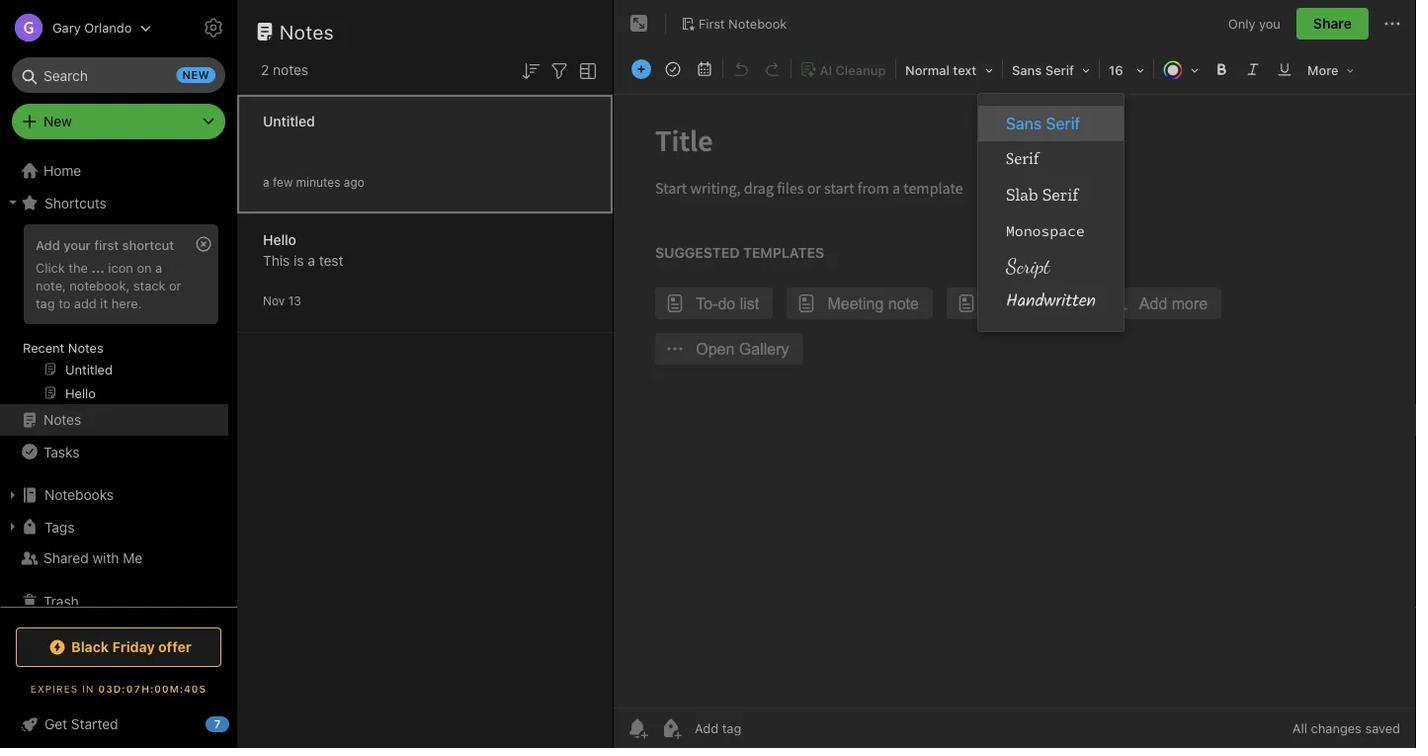 Task type: describe. For each thing, give the bounding box(es) containing it.
get
[[44, 716, 67, 733]]

changes
[[1311, 721, 1362, 736]]

shared with me
[[43, 550, 143, 566]]

2 notes
[[261, 62, 309, 78]]

click the ...
[[36, 260, 105, 275]]

new
[[43, 113, 72, 130]]

share
[[1314, 15, 1352, 32]]

the
[[69, 260, 88, 275]]

me
[[123, 550, 143, 566]]

italic image
[[1240, 55, 1267, 83]]

Sort options field
[[519, 57, 543, 83]]

shared
[[43, 550, 89, 566]]

sans inside sans serif link
[[1006, 114, 1042, 133]]

share button
[[1297, 8, 1369, 40]]

tasks button
[[0, 436, 228, 468]]

shortcuts button
[[0, 187, 228, 218]]

03d:07h:00m:39s
[[98, 683, 207, 694]]

add tag image
[[659, 717, 683, 740]]

note,
[[36, 278, 66, 293]]

expand note image
[[628, 12, 651, 36]]

ago
[[344, 175, 365, 189]]

normal
[[906, 63, 950, 78]]

icon
[[108, 260, 133, 275]]

tag
[[36, 295, 55, 310]]

handwritten
[[1006, 287, 1096, 315]]

black
[[71, 639, 109, 655]]

all changes saved
[[1293, 721, 1401, 736]]

7
[[214, 718, 221, 731]]

slab
[[1006, 184, 1039, 205]]

to
[[58, 295, 71, 310]]

first
[[699, 16, 725, 31]]

nov
[[263, 294, 285, 308]]

started
[[71, 716, 118, 733]]

offer
[[158, 639, 192, 655]]

Font color field
[[1157, 55, 1206, 84]]

or
[[169, 278, 181, 293]]

text
[[953, 63, 977, 78]]

minutes
[[296, 175, 340, 189]]

icon on a note, notebook, stack or tag to add it here.
[[36, 260, 181, 310]]

new button
[[12, 104, 225, 139]]

a for icon on a note, notebook, stack or tag to add it here.
[[155, 260, 162, 275]]

with
[[92, 550, 119, 566]]

sans serif menu item
[[979, 106, 1124, 141]]

only
[[1229, 16, 1256, 31]]

shared with me link
[[0, 543, 228, 574]]

gary
[[52, 20, 81, 35]]

script handwritten
[[1006, 253, 1096, 315]]

first notebook button
[[674, 10, 794, 38]]

in
[[82, 683, 94, 694]]

tasks
[[43, 444, 79, 460]]

Add tag field
[[693, 720, 841, 737]]

0 vertical spatial notes
[[280, 20, 334, 43]]

Heading level field
[[899, 55, 1000, 84]]

script link
[[979, 248, 1124, 284]]

trash link
[[0, 586, 228, 618]]

get started
[[44, 716, 118, 733]]

few
[[273, 175, 293, 189]]

serif up slab
[[1006, 149, 1040, 169]]

notebooks link
[[0, 479, 228, 511]]

1 vertical spatial notes
[[68, 340, 103, 355]]

settings image
[[202, 16, 225, 40]]

serif inside menu item
[[1046, 114, 1081, 133]]

sans serif inside font family field
[[1012, 63, 1075, 78]]

this is a test
[[263, 253, 343, 269]]

saved
[[1366, 721, 1401, 736]]

1 horizontal spatial a
[[263, 175, 270, 189]]

add a reminder image
[[626, 717, 650, 740]]

2 vertical spatial notes
[[43, 412, 81, 428]]

only you
[[1229, 16, 1281, 31]]

gary orlando
[[52, 20, 132, 35]]

slab serif link
[[979, 177, 1124, 213]]

hello
[[263, 232, 297, 248]]

group inside tree
[[0, 218, 228, 412]]

expand tags image
[[5, 519, 21, 535]]

a few minutes ago
[[263, 175, 365, 189]]

first
[[94, 237, 119, 252]]

Font size field
[[1102, 55, 1152, 84]]

home
[[43, 163, 81, 179]]

here.
[[111, 295, 142, 310]]

new search field
[[26, 57, 216, 93]]

sans serif inside menu item
[[1006, 114, 1081, 133]]



Task type: locate. For each thing, give the bounding box(es) containing it.
Add filters field
[[548, 57, 571, 83]]

a inside icon on a note, notebook, stack or tag to add it here.
[[155, 260, 162, 275]]

1 vertical spatial sans
[[1006, 114, 1042, 133]]

more actions image
[[1381, 12, 1405, 36]]

recent
[[23, 340, 65, 355]]

dropdown list menu
[[979, 106, 1124, 319]]

add your first shortcut
[[36, 237, 174, 252]]

sans up sans serif link
[[1012, 63, 1042, 78]]

tree
[[0, 155, 237, 630]]

Font family field
[[1005, 55, 1097, 84]]

notes up the notes
[[280, 20, 334, 43]]

is
[[294, 253, 304, 269]]

sans serif up sans serif link
[[1012, 63, 1075, 78]]

more
[[1308, 63, 1339, 78]]

home link
[[0, 155, 237, 187]]

Account field
[[0, 8, 152, 47]]

tags
[[44, 519, 75, 535]]

all
[[1293, 721, 1308, 736]]

notes up tasks
[[43, 412, 81, 428]]

trash
[[43, 594, 79, 610]]

notes right recent
[[68, 340, 103, 355]]

sans serif
[[1012, 63, 1075, 78], [1006, 114, 1081, 133]]

Note Editor text field
[[614, 95, 1417, 708]]

...
[[91, 260, 105, 275]]

orlando
[[84, 20, 132, 35]]

add
[[74, 295, 97, 310]]

16
[[1109, 63, 1124, 78]]

sans
[[1012, 63, 1042, 78], [1006, 114, 1042, 133]]

tree containing home
[[0, 155, 237, 630]]

shortcuts
[[44, 195, 107, 211]]

black friday offer button
[[16, 628, 221, 667]]

black friday offer
[[71, 639, 192, 655]]

sans serif up 'serif' link
[[1006, 114, 1081, 133]]

View options field
[[571, 57, 600, 83]]

first notebook
[[699, 16, 787, 31]]

note window element
[[614, 0, 1417, 748]]

Search text field
[[26, 57, 212, 93]]

add filters image
[[548, 59, 571, 83]]

notes
[[273, 62, 309, 78]]

a
[[263, 175, 270, 189], [308, 253, 315, 269], [155, 260, 162, 275]]

on
[[137, 260, 152, 275]]

a for this is a test
[[308, 253, 315, 269]]

handwritten link
[[979, 284, 1124, 319]]

bold image
[[1208, 55, 1236, 83]]

notebook,
[[70, 278, 130, 293]]

this
[[263, 253, 290, 269]]

group containing add your first shortcut
[[0, 218, 228, 412]]

expand notebooks image
[[5, 487, 21, 503]]

normal text
[[906, 63, 977, 78]]

0 horizontal spatial a
[[155, 260, 162, 275]]

2
[[261, 62, 269, 78]]

notes
[[280, 20, 334, 43], [68, 340, 103, 355], [43, 412, 81, 428]]

underline image
[[1271, 55, 1299, 83]]

click to collapse image
[[230, 712, 245, 736]]

calendar event image
[[691, 55, 719, 83]]

task image
[[659, 55, 687, 83]]

13
[[288, 294, 301, 308]]

new
[[182, 69, 210, 82]]

click
[[36, 260, 65, 275]]

you
[[1260, 16, 1281, 31]]

friday
[[112, 639, 155, 655]]

notebook
[[729, 16, 787, 31]]

sans inside font family field
[[1012, 63, 1042, 78]]

add
[[36, 237, 60, 252]]

More actions field
[[1381, 8, 1405, 40]]

0 vertical spatial sans serif
[[1012, 63, 1075, 78]]

expires in 03d:07h:00m:39s
[[30, 683, 207, 694]]

serif inside font family field
[[1046, 63, 1075, 78]]

2 horizontal spatial a
[[308, 253, 315, 269]]

monospace
[[1006, 221, 1085, 240]]

1 vertical spatial sans serif
[[1006, 114, 1081, 133]]

Help and Learning task checklist field
[[0, 709, 237, 740]]

expires
[[30, 683, 78, 694]]

serif up 'serif' link
[[1046, 114, 1081, 133]]

a right is
[[308, 253, 315, 269]]

script
[[1006, 253, 1050, 278]]

notes link
[[0, 404, 228, 436]]

0 vertical spatial sans
[[1012, 63, 1042, 78]]

serif up sans serif menu item
[[1046, 63, 1075, 78]]

a left few
[[263, 175, 270, 189]]

group
[[0, 218, 228, 412]]

sans serif link
[[979, 106, 1124, 141]]

a right on in the top left of the page
[[155, 260, 162, 275]]

stack
[[133, 278, 166, 293]]

shortcut
[[122, 237, 174, 252]]

notebooks
[[44, 487, 114, 503]]

serif
[[1046, 63, 1075, 78], [1046, 114, 1081, 133], [1006, 149, 1040, 169], [1043, 184, 1079, 205]]

serif down 'serif' link
[[1043, 184, 1079, 205]]

nov 13
[[263, 294, 301, 308]]

tags button
[[0, 511, 228, 543]]

untitled
[[263, 113, 315, 130]]

recent notes
[[23, 340, 103, 355]]

serif link
[[979, 141, 1124, 177]]

your
[[63, 237, 91, 252]]

sans up 'serif' link
[[1006, 114, 1042, 133]]

test
[[319, 253, 343, 269]]

slab serif
[[1006, 184, 1079, 205]]

Insert field
[[627, 55, 656, 83]]

More field
[[1301, 55, 1362, 84]]



Task type: vqa. For each thing, say whether or not it's contained in the screenshot.
stack
yes



